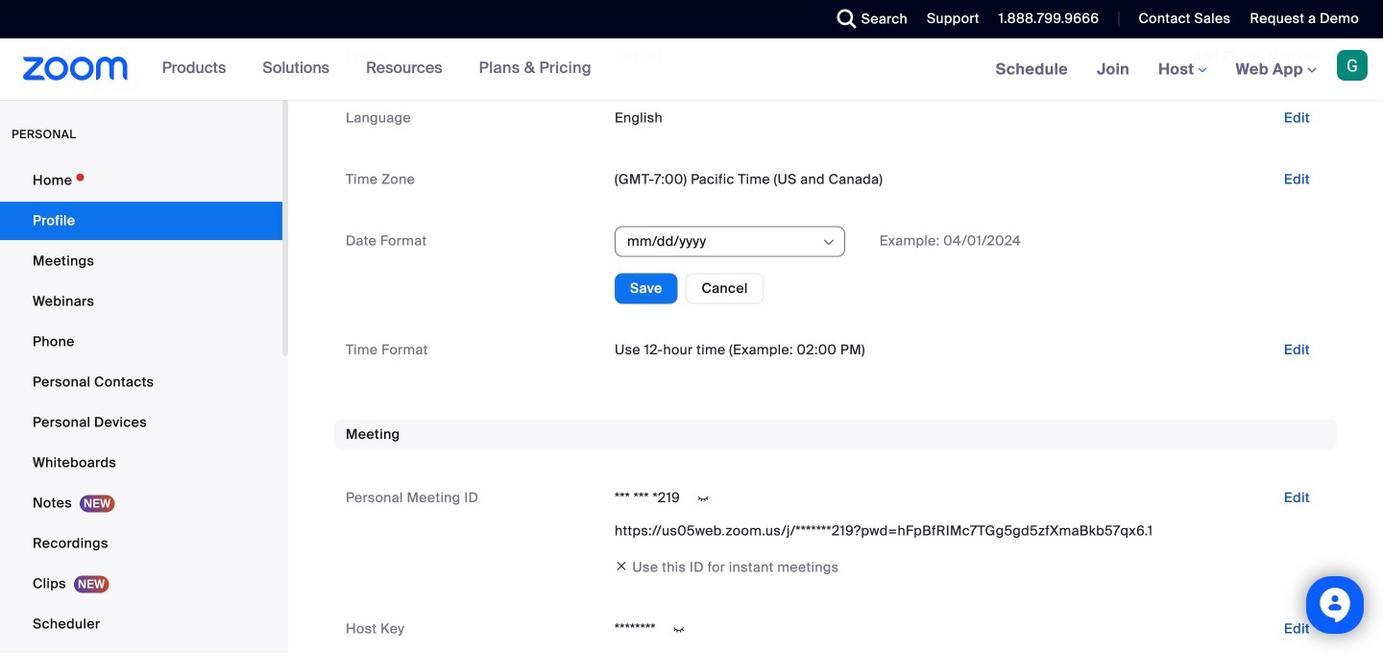 Task type: vqa. For each thing, say whether or not it's contained in the screenshot.
Show Host Key icon at the bottom of page
yes



Task type: locate. For each thing, give the bounding box(es) containing it.
banner
[[0, 38, 1384, 101]]

show host key image
[[664, 621, 694, 639]]

product information navigation
[[148, 38, 606, 100]]

zoom logo image
[[23, 57, 128, 81]]

profile picture image
[[1337, 50, 1368, 81]]

meetings navigation
[[982, 38, 1384, 101]]



Task type: describe. For each thing, give the bounding box(es) containing it.
personal menu menu
[[0, 161, 282, 653]]

show personal meeting id image
[[688, 490, 719, 507]]



